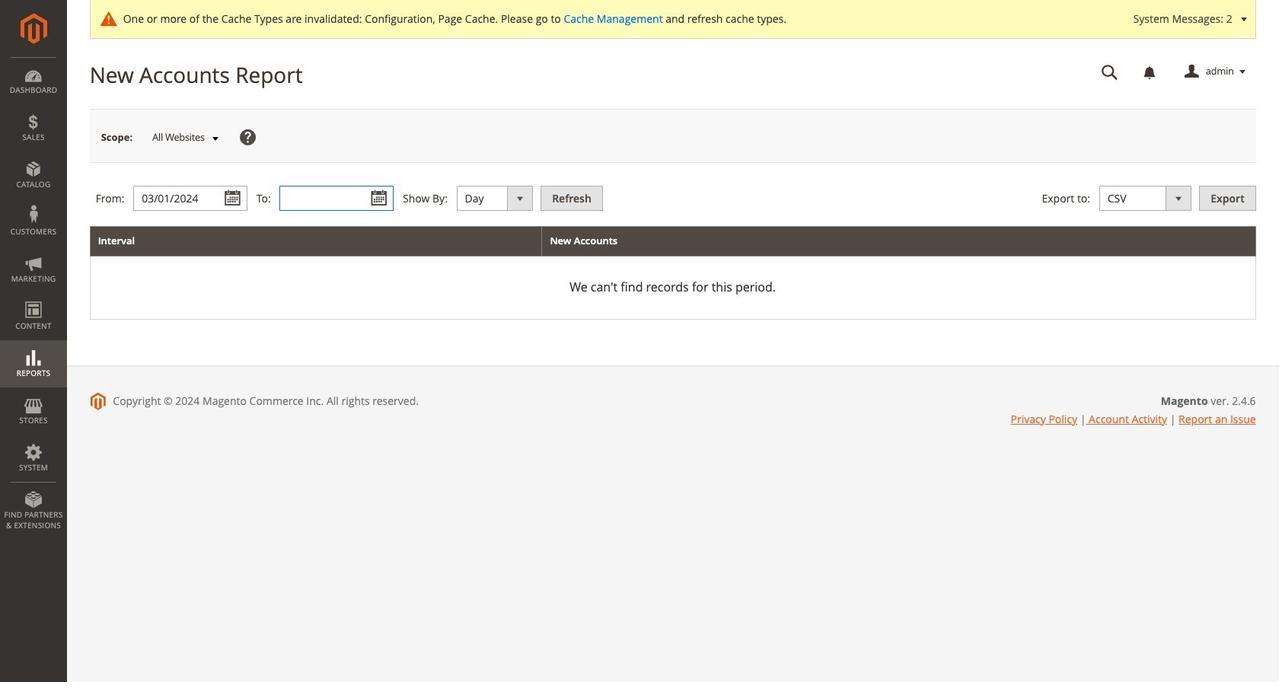 Task type: locate. For each thing, give the bounding box(es) containing it.
None text field
[[280, 186, 394, 211]]

None text field
[[1091, 59, 1129, 85], [133, 186, 248, 211], [1091, 59, 1129, 85], [133, 186, 248, 211]]

magento admin panel image
[[20, 13, 47, 44]]

menu bar
[[0, 57, 67, 539]]



Task type: vqa. For each thing, say whether or not it's contained in the screenshot.
From text box at the right top of page
no



